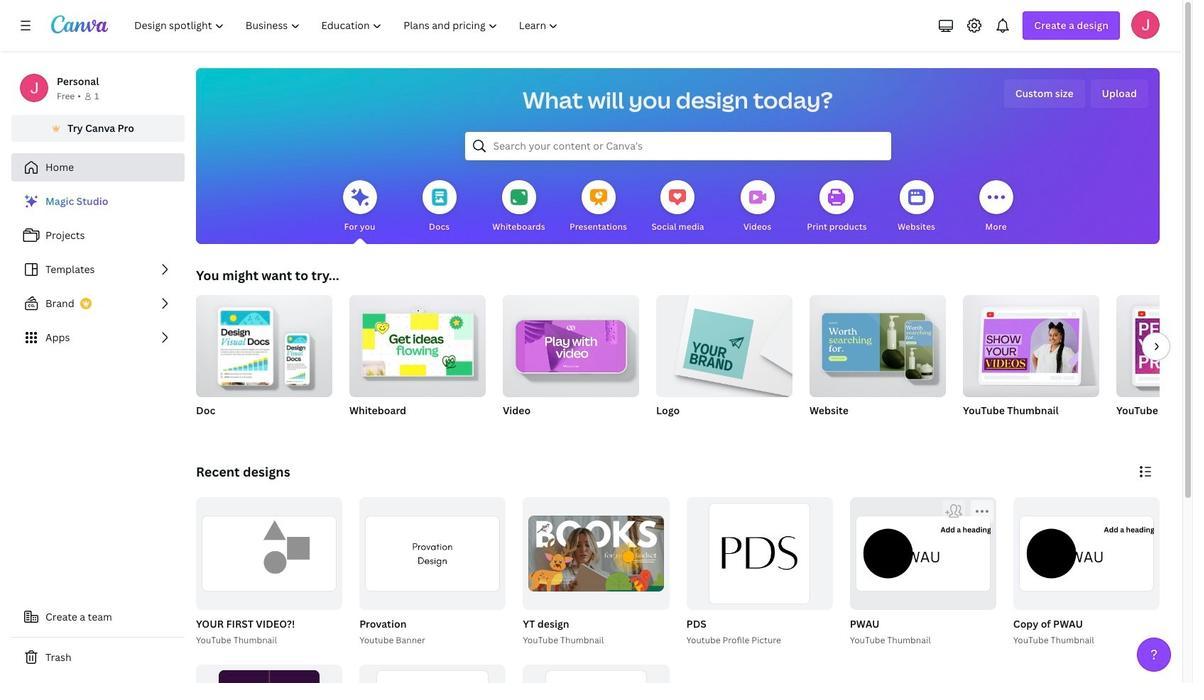 Task type: locate. For each thing, give the bounding box(es) containing it.
list
[[11, 187, 185, 352]]

None search field
[[465, 132, 891, 160]]

top level navigation element
[[125, 11, 571, 40]]

group
[[196, 290, 332, 436], [196, 290, 332, 398], [349, 290, 486, 436], [349, 290, 486, 398], [810, 290, 946, 436], [810, 290, 946, 398], [963, 290, 1099, 436], [963, 290, 1099, 398], [503, 295, 639, 436], [503, 295, 639, 398], [656, 295, 793, 436], [1116, 295, 1193, 436], [1116, 295, 1193, 398], [193, 498, 342, 648], [196, 498, 342, 610], [357, 498, 506, 648], [359, 498, 506, 610], [520, 498, 669, 648], [684, 498, 833, 648], [847, 498, 996, 648], [850, 498, 996, 610], [1010, 498, 1160, 648], [1013, 498, 1160, 610], [196, 665, 342, 684], [359, 665, 506, 684], [523, 665, 669, 684]]



Task type: vqa. For each thing, say whether or not it's contained in the screenshot.
Corporate (+9)
no



Task type: describe. For each thing, give the bounding box(es) containing it.
Search search field
[[493, 133, 862, 160]]

james peterson image
[[1131, 11, 1160, 39]]



